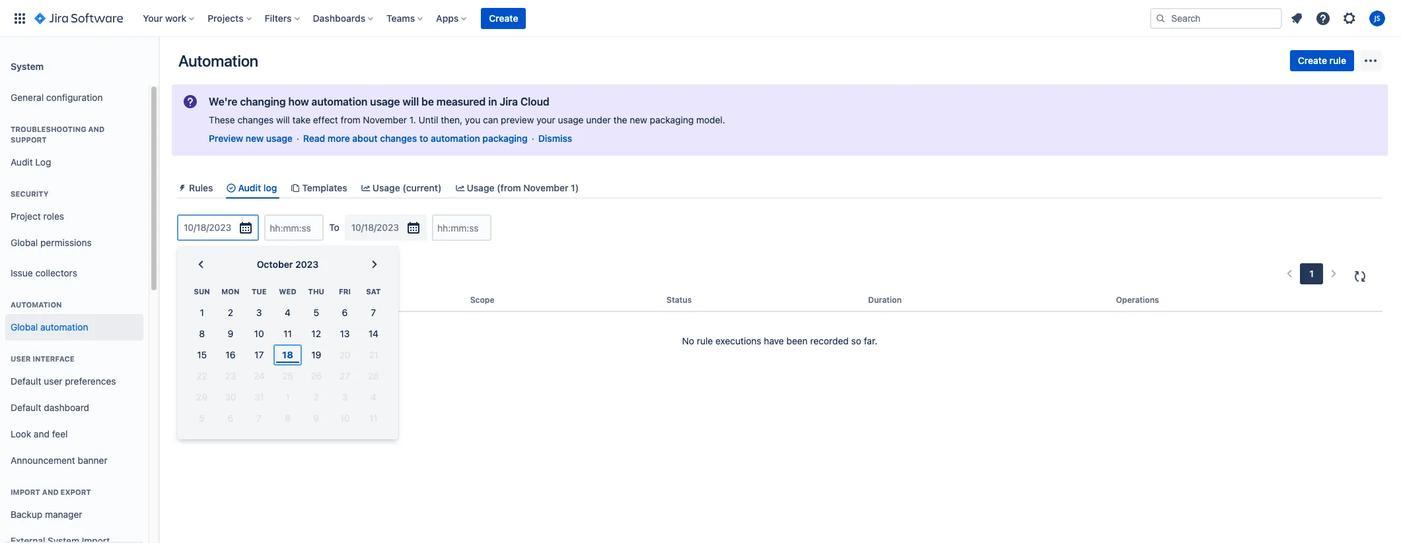 Task type: describe. For each thing, give the bounding box(es) containing it.
row containing 1
[[188, 303, 388, 324]]

1 vertical spatial 4
[[371, 392, 376, 403]]

create rule button
[[1290, 50, 1354, 71]]

16 button
[[216, 345, 245, 366]]

backup
[[11, 509, 42, 520]]

row containing sun
[[188, 281, 388, 303]]

duration
[[868, 295, 902, 305]]

1 horizontal spatial 10 button
[[331, 409, 359, 430]]

announcement
[[11, 455, 75, 466]]

measured
[[436, 96, 486, 108]]

1 horizontal spatial 11
[[369, 413, 378, 424]]

project roles link
[[5, 203, 143, 230]]

row containing 29
[[188, 387, 388, 409]]

1 vertical spatial 6 button
[[216, 409, 245, 430]]

24
[[254, 371, 265, 382]]

do
[[215, 360, 227, 371]]

15 button
[[188, 345, 216, 366]]

user
[[44, 376, 62, 387]]

1 vertical spatial 8
[[285, 413, 291, 424]]

support
[[11, 135, 47, 144]]

7 for right 7 button
[[371, 307, 376, 319]]

rule for no
[[697, 336, 713, 347]]

Search field
[[1150, 8, 1282, 29]]

0 horizontal spatial 1 button
[[188, 303, 216, 324]]

project roles
[[11, 210, 64, 222]]

the inside "dropdown button"
[[229, 360, 244, 371]]

1 vertical spatial 5 button
[[188, 409, 216, 430]]

announcement banner link
[[5, 448, 143, 474]]

2 vertical spatial 1 button
[[273, 387, 302, 409]]

1 horizontal spatial 8 button
[[273, 409, 302, 430]]

so
[[851, 336, 861, 347]]

0 vertical spatial 4
[[285, 307, 291, 319]]

row containing 5
[[188, 409, 388, 430]]

2 vertical spatial usage
[[266, 133, 293, 144]]

2 10/18/2023 from the left
[[351, 222, 399, 233]]

0 horizontal spatial 8 button
[[188, 324, 216, 345]]

we're changing how automation usage will be measured in jira cloud these changes will take effect from november 1. until then, you can preview your usage under the new packaging model.
[[209, 96, 725, 126]]

(from
[[497, 182, 521, 194]]

import
[[11, 488, 40, 497]]

wed
[[279, 288, 296, 296]]

1 horizontal spatial usage
[[370, 96, 400, 108]]

row containing 8
[[188, 324, 388, 345]]

your work
[[143, 12, 186, 23]]

permissions
[[40, 237, 92, 248]]

9 for right 9 button
[[313, 413, 319, 424]]

28 button
[[359, 366, 388, 387]]

default dashboard
[[11, 402, 89, 413]]

2023
[[295, 259, 319, 270]]

import and export
[[11, 488, 91, 497]]

general configuration link
[[5, 85, 143, 111]]

14 button
[[359, 324, 388, 345]]

row containing 15
[[188, 345, 388, 366]]

9 for 9 button to the top
[[228, 329, 233, 340]]

6 for the topmost the 6 button
[[342, 307, 348, 319]]

0 vertical spatial 10 button
[[245, 324, 273, 345]]

project
[[11, 210, 41, 222]]

2 horizontal spatial usage
[[558, 114, 584, 126]]

audit log
[[11, 156, 51, 168]]

configuration
[[46, 92, 103, 103]]

13
[[340, 329, 350, 340]]

statuses
[[287, 360, 325, 371]]

in
[[488, 96, 497, 108]]

changing
[[240, 96, 286, 108]]

pagination element
[[1279, 264, 1344, 285]]

feel
[[52, 429, 68, 440]]

work
[[165, 12, 186, 23]]

grid containing 1
[[188, 281, 388, 430]]

2 horizontal spatial automation
[[431, 133, 480, 144]]

usage (current) image
[[361, 183, 371, 193]]

log
[[264, 182, 277, 194]]

usage for usage (current)
[[372, 182, 400, 194]]

row group containing 1
[[188, 303, 388, 430]]

1 vertical spatial 7 button
[[245, 409, 273, 430]]

1 hh:mm:ss field from the left
[[266, 216, 323, 240]]

0
[[193, 264, 199, 276]]

look
[[11, 429, 31, 440]]

your
[[143, 12, 163, 23]]

23
[[225, 371, 236, 382]]

cloud
[[521, 96, 550, 108]]

13 button
[[331, 324, 359, 345]]

1 horizontal spatial 9 button
[[302, 409, 331, 430]]

25
[[282, 371, 293, 382]]

0 horizontal spatial 5
[[199, 413, 205, 424]]

interface
[[33, 355, 74, 363]]

2 hh:mm:ss field from the left
[[433, 216, 490, 240]]

preview new usage button
[[209, 132, 293, 145]]

29 button
[[188, 387, 216, 409]]

26
[[311, 371, 322, 382]]

usage (from november 1) image
[[455, 183, 465, 193]]

create for create
[[489, 12, 518, 23]]

banner containing your work
[[0, 0, 1401, 37]]

0 vertical spatial 3 button
[[245, 303, 273, 324]]

1 vertical spatial 11 button
[[359, 409, 388, 430]]

0 vertical spatial 8
[[199, 329, 205, 340]]

2 for the bottommost "2" button
[[314, 392, 319, 403]]

export
[[60, 488, 91, 497]]

audit for audit log
[[238, 182, 261, 194]]

audit for audit log
[[11, 156, 33, 168]]

18
[[282, 350, 293, 361]]

27 button
[[331, 366, 359, 387]]

actions image
[[1363, 53, 1379, 69]]

0 horizontal spatial 4 button
[[273, 303, 302, 324]]

0 vertical spatial 9 button
[[216, 324, 245, 345]]

issue
[[11, 267, 33, 279]]

templates image
[[290, 183, 301, 193]]

22
[[196, 371, 207, 382]]

1 horizontal spatial 7 button
[[359, 303, 388, 324]]

0 horizontal spatial 11
[[284, 329, 292, 340]]

filters button
[[261, 8, 305, 29]]

0 horizontal spatial new
[[246, 133, 264, 144]]

automation group
[[5, 287, 143, 345]]

no
[[682, 336, 694, 347]]

1 horizontal spatial 3 button
[[331, 387, 359, 409]]

row containing 22
[[188, 366, 388, 387]]

global permissions link
[[5, 230, 143, 256]]

automation inside group
[[11, 301, 62, 309]]

tue
[[252, 288, 267, 296]]

0 vertical spatial 11 button
[[273, 324, 302, 345]]

appswitcher icon image
[[12, 10, 28, 26]]

27
[[340, 371, 350, 382]]

31
[[254, 392, 264, 403]]

last month image
[[193, 257, 209, 273]]

30
[[225, 392, 236, 403]]

0 horizontal spatial 1
[[200, 307, 204, 319]]

far.
[[864, 336, 878, 347]]

3 for 3 button to the top
[[256, 307, 262, 319]]

your profile and settings image
[[1370, 10, 1385, 26]]

default user preferences link
[[5, 369, 143, 395]]

rule
[[314, 295, 331, 305]]

1 · from the left
[[297, 133, 299, 144]]

30 button
[[216, 387, 245, 409]]

changes inside 'we're changing how automation usage will be measured in jira cloud these changes will take effect from november 1. until then, you can preview your usage under the new packaging model.'
[[237, 114, 274, 126]]

0 vertical spatial 6 button
[[331, 303, 359, 324]]

1 vertical spatial 2 button
[[302, 387, 331, 409]]

0 vertical spatial 5 button
[[302, 303, 331, 324]]

more
[[328, 133, 350, 144]]

you
[[465, 114, 480, 126]]

automation inside 'we're changing how automation usage will be measured in jira cloud these changes will take effect from november 1. until then, you can preview your usage under the new packaging model.'
[[311, 96, 368, 108]]

troubleshooting and support group
[[5, 111, 143, 180]]

how
[[288, 96, 309, 108]]

1 vertical spatial will
[[276, 114, 290, 126]]

usage for usage (from november 1)
[[467, 182, 495, 194]]

announcement banner
[[11, 455, 108, 466]]

0 horizontal spatial packaging
[[483, 133, 528, 144]]

read more about changes to automation packaging button
[[303, 132, 528, 145]]

to
[[420, 133, 428, 144]]

thu
[[308, 288, 324, 296]]

create rule
[[1298, 55, 1346, 66]]

preferences
[[65, 376, 116, 387]]

1 10/18/2023 from the left
[[184, 222, 231, 233]]



Task type: vqa. For each thing, say whether or not it's contained in the screenshot.
6 Button
yes



Task type: locate. For each thing, give the bounding box(es) containing it.
changes
[[237, 114, 274, 126], [380, 133, 417, 144]]

10 down '27' button
[[340, 413, 350, 424]]

1 horizontal spatial november
[[523, 182, 569, 194]]

rules image
[[177, 183, 188, 193]]

1 vertical spatial the
[[229, 360, 244, 371]]

automation up we're
[[178, 52, 258, 70]]

create inside create button
[[489, 12, 518, 23]]

security group
[[5, 176, 143, 260]]

create down help image
[[1298, 55, 1327, 66]]

1 horizontal spatial create
[[1298, 55, 1327, 66]]

default for default user preferences
[[11, 376, 41, 387]]

usage up the preview new usage · read more about changes to automation packaging · dismiss
[[370, 96, 400, 108]]

11 up 18 on the bottom of the page
[[284, 329, 292, 340]]

2 usage from the left
[[467, 182, 495, 194]]

dashboards
[[313, 12, 365, 23]]

1 button down 25
[[273, 387, 302, 409]]

and for look
[[34, 429, 50, 440]]

dismiss button
[[538, 132, 572, 145]]

1 vertical spatial global
[[11, 321, 38, 333]]

10/18/2023 up "last month" image
[[184, 222, 231, 233]]

november
[[363, 114, 407, 126], [523, 182, 569, 194]]

1 vertical spatial and
[[34, 429, 50, 440]]

mean?
[[327, 360, 357, 371]]

help image
[[1315, 10, 1331, 26]]

2 down 26 button
[[314, 392, 319, 403]]

1
[[1310, 268, 1314, 280], [200, 307, 204, 319], [286, 392, 290, 403]]

new right preview
[[246, 133, 264, 144]]

12
[[311, 329, 321, 340]]

teams
[[387, 12, 415, 23]]

7 row from the top
[[188, 409, 388, 430]]

9 up "16"
[[228, 329, 233, 340]]

default for default dashboard
[[11, 402, 41, 413]]

user interface group
[[5, 341, 143, 478]]

model.
[[696, 114, 725, 126]]

4 button down 28 on the bottom of page
[[359, 387, 388, 409]]

preview
[[501, 114, 534, 126]]

automation inside group
[[40, 321, 88, 333]]

2 row from the top
[[188, 303, 388, 324]]

usage down take in the top left of the page
[[266, 133, 293, 144]]

apps button
[[432, 8, 472, 29]]

refresh log image
[[1352, 269, 1368, 285]]

1 vertical spatial 5
[[199, 413, 205, 424]]

projects
[[208, 12, 244, 23]]

1 horizontal spatial new
[[630, 114, 647, 126]]

banner
[[78, 455, 108, 466]]

0 vertical spatial 11
[[284, 329, 292, 340]]

global for global automation
[[11, 321, 38, 333]]

automation up interface
[[40, 321, 88, 333]]

0 vertical spatial 2 button
[[216, 303, 245, 324]]

1 inside the pagination element
[[1310, 268, 1314, 280]]

be
[[421, 96, 434, 108]]

1 horizontal spatial 6 button
[[331, 303, 359, 324]]

primary element
[[8, 0, 1150, 37]]

0 horizontal spatial 6
[[228, 413, 233, 424]]

audit log
[[238, 182, 277, 194]]

8 button down the 25 button
[[273, 409, 302, 430]]

10 up '17'
[[254, 329, 264, 340]]

global automation
[[11, 321, 88, 333]]

3 down tue
[[256, 307, 262, 319]]

notifications image
[[1289, 10, 1305, 26]]

1 vertical spatial packaging
[[483, 133, 528, 144]]

1 global from the top
[[11, 237, 38, 248]]

and inside import and export "group"
[[42, 488, 59, 497]]

1 vertical spatial 9 button
[[302, 409, 331, 430]]

usage
[[372, 182, 400, 194], [467, 182, 495, 194]]

packaging down preview
[[483, 133, 528, 144]]

general configuration
[[11, 92, 103, 103]]

read
[[303, 133, 325, 144]]

12 button
[[302, 324, 331, 345]]

11 button down 28 button
[[359, 409, 388, 430]]

changes down 1.
[[380, 133, 417, 144]]

row group
[[188, 303, 388, 430]]

1 horizontal spatial usage
[[467, 182, 495, 194]]

10 button up '17'
[[245, 324, 273, 345]]

jira software image
[[34, 10, 123, 26], [34, 10, 123, 26]]

1 vertical spatial automation
[[11, 301, 62, 309]]

0 vertical spatial automation
[[311, 96, 368, 108]]

roles
[[43, 210, 64, 222]]

1 vertical spatial default
[[11, 402, 41, 413]]

11 down 28 button
[[369, 413, 378, 424]]

packaging inside 'we're changing how automation usage will be measured in jira cloud these changes will take effect from november 1. until then, you can preview your usage under the new packaging model.'
[[650, 114, 694, 126]]

1 horizontal spatial changes
[[380, 133, 417, 144]]

2 horizontal spatial 1
[[1310, 268, 1314, 280]]

18 button
[[273, 345, 302, 366]]

next month image
[[367, 257, 383, 273]]

1 horizontal spatial 9
[[313, 413, 319, 424]]

settings image
[[1342, 10, 1358, 26]]

0 vertical spatial automation
[[178, 52, 258, 70]]

teams button
[[383, 8, 428, 29]]

24 button
[[245, 366, 273, 387]]

10 for the top the 10 button
[[254, 329, 264, 340]]

2 vertical spatial 1
[[286, 392, 290, 403]]

1 vertical spatial 7
[[257, 413, 262, 424]]

2 global from the top
[[11, 321, 38, 333]]

0 horizontal spatial 3
[[256, 307, 262, 319]]

5 button up 12 on the bottom of the page
[[302, 303, 331, 324]]

1 vertical spatial 10
[[340, 413, 350, 424]]

1 horizontal spatial 4 button
[[359, 387, 388, 409]]

backup manager link
[[5, 502, 143, 529]]

global permissions
[[11, 237, 92, 248]]

create right apps dropdown button
[[489, 12, 518, 23]]

import and export group
[[5, 474, 143, 544]]

to
[[329, 222, 339, 233]]

5 down 29 button
[[199, 413, 205, 424]]

14
[[368, 329, 379, 340]]

7 up 14
[[371, 307, 376, 319]]

row
[[188, 281, 388, 303], [188, 303, 388, 324], [188, 324, 388, 345], [188, 345, 388, 366], [188, 366, 388, 387], [188, 387, 388, 409], [188, 409, 388, 430]]

1 horizontal spatial automation
[[178, 52, 258, 70]]

0 horizontal spatial 4
[[285, 307, 291, 319]]

2 vertical spatial automation
[[40, 321, 88, 333]]

automation up "from"
[[311, 96, 368, 108]]

0 horizontal spatial 10 button
[[245, 324, 273, 345]]

can
[[483, 114, 498, 126]]

banner
[[0, 0, 1401, 37]]

fri
[[339, 288, 351, 296]]

0 horizontal spatial 7 button
[[245, 409, 273, 430]]

usage right usage (current) image
[[372, 182, 400, 194]]

look and feel link
[[5, 422, 143, 448]]

collectors
[[35, 267, 77, 279]]

6 button down 30 on the left of page
[[216, 409, 245, 430]]

and for import
[[42, 488, 59, 497]]

2 for topmost "2" button
[[228, 307, 233, 319]]

global down the project
[[11, 237, 38, 248]]

what do the different statuses mean?
[[190, 360, 357, 371]]

0 horizontal spatial 6 button
[[216, 409, 245, 430]]

2 · from the left
[[532, 133, 534, 144]]

2 default from the top
[[11, 402, 41, 413]]

3 row from the top
[[188, 324, 388, 345]]

1 vertical spatial changes
[[380, 133, 417, 144]]

1 left refresh log image
[[1310, 268, 1314, 280]]

4 down 28 button
[[371, 392, 376, 403]]

1 usage from the left
[[372, 182, 400, 194]]

3 button down tue
[[245, 303, 273, 324]]

different
[[246, 360, 285, 371]]

and for troubleshooting
[[88, 125, 105, 133]]

5
[[313, 307, 319, 319], [199, 413, 205, 424]]

sidebar navigation image
[[144, 53, 173, 79]]

1 row from the top
[[188, 281, 388, 303]]

hh:mm:ss field up october 2023
[[266, 216, 323, 240]]

what
[[190, 360, 213, 371]]

and left feel
[[34, 429, 50, 440]]

1 horizontal spatial 2
[[314, 392, 319, 403]]

9 down 26 button
[[313, 413, 319, 424]]

0 vertical spatial will
[[403, 96, 419, 108]]

will left take in the top left of the page
[[276, 114, 290, 126]]

31 button
[[245, 387, 273, 409]]

0 vertical spatial 8 button
[[188, 324, 216, 345]]

new right under
[[630, 114, 647, 126]]

1 vertical spatial create
[[1298, 55, 1327, 66]]

0 horizontal spatial 11 button
[[273, 324, 302, 345]]

apps
[[436, 12, 459, 23]]

0 vertical spatial global
[[11, 237, 38, 248]]

global inside automation group
[[11, 321, 38, 333]]

default
[[11, 376, 41, 387], [11, 402, 41, 413]]

rule for create
[[1330, 55, 1346, 66]]

· left dismiss
[[532, 133, 534, 144]]

the inside 'we're changing how automation usage will be measured in jira cloud these changes will take effect from november 1. until then, you can preview your usage under the new packaging model.'
[[614, 114, 627, 126]]

rule left actions "icon"
[[1330, 55, 1346, 66]]

11 button
[[273, 324, 302, 345], [359, 409, 388, 430]]

1.
[[410, 114, 416, 126]]

1 default from the top
[[11, 376, 41, 387]]

have
[[764, 336, 784, 347]]

preview
[[209, 133, 243, 144]]

(current)
[[403, 182, 442, 194]]

0 horizontal spatial usage
[[372, 182, 400, 194]]

3 down '27' button
[[342, 392, 348, 403]]

10/18/2023 up next month image
[[351, 222, 399, 233]]

audit
[[11, 156, 33, 168], [238, 182, 261, 194]]

1 vertical spatial usage
[[558, 114, 584, 126]]

create for create rule
[[1298, 55, 1327, 66]]

1 horizontal spatial 7
[[371, 307, 376, 319]]

5 down rule
[[313, 307, 319, 319]]

create
[[489, 12, 518, 23], [1298, 55, 1327, 66]]

1 button down sun
[[188, 303, 216, 324]]

1 down sun
[[200, 307, 204, 319]]

tab list containing rules
[[172, 177, 1388, 199]]

1 horizontal spatial 1
[[286, 392, 290, 403]]

0 vertical spatial and
[[88, 125, 105, 133]]

· left read
[[297, 133, 299, 144]]

global inside the 'security' group
[[11, 237, 38, 248]]

2 button down 26
[[302, 387, 331, 409]]

changes up preview new usage button at top
[[237, 114, 274, 126]]

until
[[419, 114, 438, 126]]

no rule executions have been recorded so far.
[[682, 336, 878, 347]]

issue collectors
[[11, 267, 77, 279]]

rule inside button
[[1330, 55, 1346, 66]]

29
[[196, 392, 208, 403]]

the right "do"
[[229, 360, 244, 371]]

usage right usage (from november 1) image
[[467, 182, 495, 194]]

7 down 31 button
[[257, 413, 262, 424]]

dismiss
[[538, 133, 572, 144]]

15
[[197, 350, 207, 361]]

audit left log
[[11, 156, 33, 168]]

8 button up the 15
[[188, 324, 216, 345]]

1 horizontal spatial 8
[[285, 413, 291, 424]]

1 horizontal spatial 2 button
[[302, 387, 331, 409]]

0 vertical spatial rule
[[1330, 55, 1346, 66]]

5 button down 29
[[188, 409, 216, 430]]

1 horizontal spatial 10
[[340, 413, 350, 424]]

november up the preview new usage · read more about changes to automation packaging · dismiss
[[363, 114, 407, 126]]

0 horizontal spatial changes
[[237, 114, 274, 126]]

audit right audit log image
[[238, 182, 261, 194]]

0 vertical spatial usage
[[370, 96, 400, 108]]

6 button up 13
[[331, 303, 359, 324]]

2 down the mon
[[228, 307, 233, 319]]

look and feel
[[11, 429, 68, 440]]

1 vertical spatial new
[[246, 133, 264, 144]]

1 vertical spatial 3 button
[[331, 387, 359, 409]]

grid
[[188, 281, 388, 430]]

and inside look and feel "link"
[[34, 429, 50, 440]]

6 row from the top
[[188, 387, 388, 409]]

november inside 'we're changing how automation usage will be measured in jira cloud these changes will take effect from november 1. until then, you can preview your usage under the new packaging model.'
[[363, 114, 407, 126]]

audit log image
[[226, 183, 237, 193]]

will left be
[[403, 96, 419, 108]]

0 horizontal spatial 2 button
[[216, 303, 245, 324]]

0 vertical spatial 2
[[228, 307, 233, 319]]

and up the backup manager at the bottom left of page
[[42, 488, 59, 497]]

7 for bottom 7 button
[[257, 413, 262, 424]]

6 down "30" button
[[228, 413, 233, 424]]

1 horizontal spatial 5
[[313, 307, 319, 319]]

tab list
[[172, 177, 1388, 199]]

1 horizontal spatial hh:mm:ss field
[[433, 216, 490, 240]]

2
[[228, 307, 233, 319], [314, 392, 319, 403]]

1 vertical spatial 3
[[342, 392, 348, 403]]

october 2023
[[257, 259, 319, 270]]

mon
[[222, 288, 240, 296]]

dashboard
[[44, 402, 89, 413]]

1 button left refresh log image
[[1300, 264, 1323, 285]]

and down "general configuration" link at the left of page
[[88, 125, 105, 133]]

7 button up 14
[[359, 303, 388, 324]]

20
[[339, 350, 351, 361]]

default up look
[[11, 402, 41, 413]]

9 button down 26 button
[[302, 409, 331, 430]]

0 horizontal spatial ·
[[297, 133, 299, 144]]

system
[[11, 60, 44, 72]]

troubleshooting
[[11, 125, 86, 133]]

19 button
[[302, 345, 331, 366]]

0 horizontal spatial 9
[[228, 329, 233, 340]]

general
[[11, 92, 44, 103]]

0 vertical spatial 1 button
[[1300, 264, 1323, 285]]

1 horizontal spatial rule
[[1330, 55, 1346, 66]]

we're
[[209, 96, 238, 108]]

november left 1)
[[523, 182, 569, 194]]

0 horizontal spatial audit
[[11, 156, 33, 168]]

your
[[537, 114, 555, 126]]

28
[[368, 371, 379, 382]]

9 button up "16"
[[216, 324, 245, 345]]

1 horizontal spatial automation
[[311, 96, 368, 108]]

from
[[341, 114, 361, 126]]

user interface
[[11, 355, 74, 363]]

been
[[787, 336, 808, 347]]

create inside the create rule button
[[1298, 55, 1327, 66]]

automation down then,
[[431, 133, 480, 144]]

the right under
[[614, 114, 627, 126]]

rule right no at the left bottom
[[697, 336, 713, 347]]

4 down wed
[[285, 307, 291, 319]]

0 horizontal spatial usage
[[266, 133, 293, 144]]

status
[[667, 295, 692, 305]]

jira
[[500, 96, 518, 108]]

1 down the 25 button
[[286, 392, 290, 403]]

11 button up 18 on the bottom of the page
[[273, 324, 302, 345]]

2 button down the mon
[[216, 303, 245, 324]]

4 button down wed
[[273, 303, 302, 324]]

0 vertical spatial 3
[[256, 307, 262, 319]]

search image
[[1156, 13, 1166, 23]]

5 row from the top
[[188, 366, 388, 387]]

0 horizontal spatial 7
[[257, 413, 262, 424]]

1 horizontal spatial 11 button
[[359, 409, 388, 430]]

1 vertical spatial 2
[[314, 392, 319, 403]]

0 vertical spatial packaging
[[650, 114, 694, 126]]

1 vertical spatial 11
[[369, 413, 378, 424]]

0 vertical spatial 10
[[254, 329, 264, 340]]

automation up global automation
[[11, 301, 62, 309]]

4 row from the top
[[188, 345, 388, 366]]

1 horizontal spatial the
[[614, 114, 627, 126]]

22 button
[[188, 366, 216, 387]]

1 horizontal spatial packaging
[[650, 114, 694, 126]]

hh:mm:ss field
[[266, 216, 323, 240], [433, 216, 490, 240]]

16
[[226, 350, 236, 361]]

0 vertical spatial november
[[363, 114, 407, 126]]

1 vertical spatial 1
[[200, 307, 204, 319]]

0 horizontal spatial 10/18/2023
[[184, 222, 231, 233]]

packaging left model.
[[650, 114, 694, 126]]

new inside 'we're changing how automation usage will be measured in jira cloud these changes will take effect from november 1. until then, you can preview your usage under the new packaging model.'
[[630, 114, 647, 126]]

and inside troubleshooting and support
[[88, 125, 105, 133]]

0 vertical spatial 7
[[371, 307, 376, 319]]

global up user
[[11, 321, 38, 333]]

3 for rightmost 3 button
[[342, 392, 348, 403]]

8 up the 15
[[199, 329, 205, 340]]

0 vertical spatial default
[[11, 376, 41, 387]]

8 button
[[188, 324, 216, 345], [273, 409, 302, 430]]

1 vertical spatial rule
[[697, 336, 713, 347]]

hh:mm:ss field down usage (from november 1) image
[[433, 216, 490, 240]]

usage
[[370, 96, 400, 108], [558, 114, 584, 126], [266, 133, 293, 144]]

default down user
[[11, 376, 41, 387]]

manager
[[45, 509, 82, 520]]

None text field
[[184, 221, 186, 235], [351, 221, 354, 235], [184, 221, 186, 235], [351, 221, 354, 235]]

security
[[11, 190, 49, 198]]

8 down the 25 button
[[285, 413, 291, 424]]

10 button down '27' button
[[331, 409, 359, 430]]

6 up 13
[[342, 307, 348, 319]]

audit log link
[[5, 149, 143, 176]]

7 button down 31
[[245, 409, 273, 430]]

usage up dismiss
[[558, 114, 584, 126]]

10 for the 10 button to the right
[[340, 413, 350, 424]]

0 horizontal spatial 2
[[228, 307, 233, 319]]

6 for the 6 button to the bottom
[[228, 413, 233, 424]]

3 button down 27
[[331, 387, 359, 409]]

1 vertical spatial november
[[523, 182, 569, 194]]

audit inside troubleshooting and support group
[[11, 156, 33, 168]]

23 button
[[216, 366, 245, 387]]

global for global permissions
[[11, 237, 38, 248]]

21
[[369, 350, 378, 361]]

effect
[[313, 114, 338, 126]]

1 horizontal spatial 6
[[342, 307, 348, 319]]

25 button
[[273, 366, 302, 387]]



